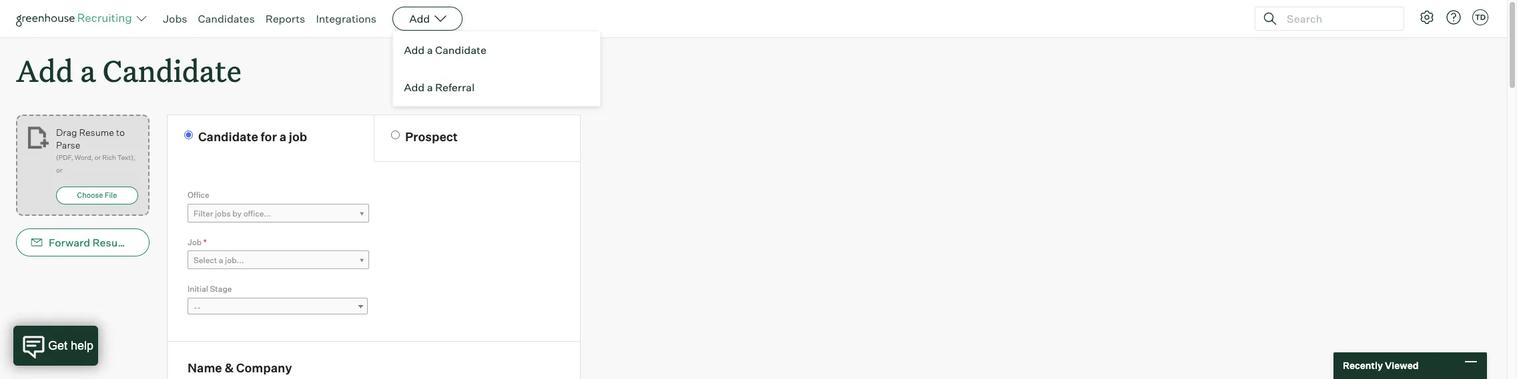 Task type: locate. For each thing, give the bounding box(es) containing it.
candidate down jobs link
[[103, 51, 242, 90]]

a right for
[[280, 130, 286, 144]]

add a candidate up to
[[16, 51, 242, 90]]

add a referral
[[404, 81, 475, 94]]

td button
[[1470, 7, 1492, 28]]

forward resume via email button
[[16, 229, 180, 257]]

forward
[[49, 236, 90, 250]]

td menu
[[393, 31, 601, 107]]

Candidate for a job radio
[[184, 131, 193, 140]]

add
[[409, 12, 430, 25], [404, 43, 425, 57], [16, 51, 73, 90], [404, 81, 425, 94]]

add a candidate
[[404, 43, 487, 57], [16, 51, 242, 90]]

resume left via
[[92, 236, 133, 250]]

candidate up referral
[[435, 43, 487, 57]]

resume for drag
[[79, 127, 114, 138]]

add button
[[393, 7, 463, 31]]

choose file
[[77, 191, 117, 200]]

0 vertical spatial or
[[95, 154, 101, 162]]

a
[[427, 43, 433, 57], [80, 51, 96, 90], [427, 81, 433, 94], [280, 130, 286, 144], [219, 256, 223, 266]]

or down the (pdf,
[[56, 166, 62, 174]]

office
[[188, 190, 209, 200]]

candidates
[[198, 12, 255, 25]]

greenhouse recruiting image
[[16, 11, 136, 27]]

1 vertical spatial resume
[[92, 236, 133, 250]]

office...
[[243, 209, 271, 219]]

1 horizontal spatial or
[[95, 154, 101, 162]]

-
[[194, 303, 197, 313], [197, 303, 201, 313]]

-- link
[[188, 298, 368, 318]]

2 - from the left
[[197, 303, 201, 313]]

job...
[[225, 256, 244, 266]]

0 horizontal spatial or
[[56, 166, 62, 174]]

&
[[225, 361, 234, 376]]

job *
[[188, 237, 207, 248]]

resume left to
[[79, 127, 114, 138]]

resume
[[79, 127, 114, 138], [92, 236, 133, 250]]

a left referral
[[427, 81, 433, 94]]

add a candidate down add dropdown button
[[404, 43, 487, 57]]

td
[[1476, 13, 1486, 22]]

recently viewed
[[1343, 361, 1419, 372]]

or
[[95, 154, 101, 162], [56, 166, 62, 174]]

(pdf,
[[56, 154, 73, 162]]

resume inside drag resume to parse (pdf, word, or rich text), or
[[79, 127, 114, 138]]

job
[[289, 130, 307, 144]]

a down greenhouse recruiting image
[[80, 51, 96, 90]]

filter jobs by office...
[[194, 209, 271, 219]]

by
[[233, 209, 242, 219]]

resume inside button
[[92, 236, 133, 250]]

0 vertical spatial resume
[[79, 127, 114, 138]]

company
[[236, 361, 292, 376]]

configure image
[[1420, 9, 1436, 25]]

0 horizontal spatial add a candidate
[[16, 51, 242, 90]]

reports link
[[266, 12, 305, 25]]

candidate for a job
[[198, 130, 307, 144]]

name & company
[[188, 361, 292, 376]]

or left rich
[[95, 154, 101, 162]]

1 horizontal spatial add a candidate
[[404, 43, 487, 57]]

drag
[[56, 127, 77, 138]]

prospect
[[405, 130, 458, 144]]

candidate right 'candidate for a job' option
[[198, 130, 258, 144]]

forward resume via email
[[49, 236, 180, 250]]

name
[[188, 361, 222, 376]]

viewed
[[1385, 361, 1419, 372]]

add inside dropdown button
[[409, 12, 430, 25]]

candidate
[[435, 43, 487, 57], [103, 51, 242, 90], [198, 130, 258, 144]]

jobs
[[215, 209, 231, 219]]



Task type: vqa. For each thing, say whether or not it's contained in the screenshot.
Jobs
yes



Task type: describe. For each thing, give the bounding box(es) containing it.
reports
[[266, 12, 305, 25]]

word,
[[75, 154, 93, 162]]

add inside 'link'
[[404, 81, 425, 94]]

--
[[194, 303, 201, 313]]

add a referral link
[[393, 69, 600, 106]]

filter
[[194, 209, 213, 219]]

a left job...
[[219, 256, 223, 266]]

select
[[194, 256, 217, 266]]

email
[[152, 236, 180, 250]]

td button
[[1473, 9, 1489, 25]]

1 vertical spatial or
[[56, 166, 62, 174]]

recently
[[1343, 361, 1384, 372]]

integrations
[[316, 12, 377, 25]]

Prospect radio
[[391, 131, 400, 140]]

resume for forward
[[92, 236, 133, 250]]

1 - from the left
[[194, 303, 197, 313]]

referral
[[435, 81, 475, 94]]

jobs link
[[163, 12, 187, 25]]

jobs
[[163, 12, 187, 25]]

to
[[116, 127, 125, 138]]

initial
[[188, 285, 208, 295]]

rich
[[102, 154, 116, 162]]

parse
[[56, 140, 80, 151]]

candidate inside td menu
[[435, 43, 487, 57]]

Search text field
[[1284, 9, 1392, 28]]

stage
[[210, 285, 232, 295]]

filter jobs by office... link
[[188, 204, 369, 223]]

file
[[105, 191, 117, 200]]

a down add dropdown button
[[427, 43, 433, 57]]

a inside 'link'
[[427, 81, 433, 94]]

candidates link
[[198, 12, 255, 25]]

select a job... link
[[188, 251, 369, 271]]

*
[[204, 237, 207, 248]]

integrations link
[[316, 12, 377, 25]]

text),
[[117, 154, 135, 162]]

add a candidate link
[[393, 31, 600, 69]]

choose
[[77, 191, 103, 200]]

job
[[188, 237, 202, 248]]

for
[[261, 130, 277, 144]]

select a job...
[[194, 256, 244, 266]]

via
[[136, 236, 150, 250]]

drag resume to parse (pdf, word, or rich text), or
[[56, 127, 135, 174]]

add a candidate inside add a candidate link
[[404, 43, 487, 57]]

initial stage
[[188, 285, 232, 295]]



